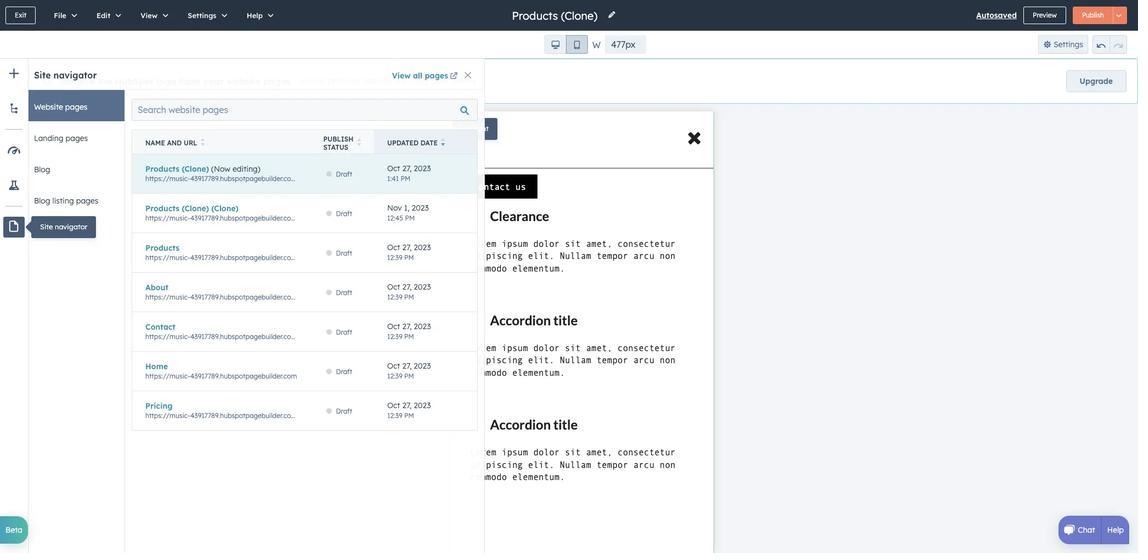 Task type: locate. For each thing, give the bounding box(es) containing it.
oct inside 'oct 27, 2023 1:41 pm'
[[388, 164, 400, 173]]

7 draft from the top
[[336, 407, 352, 415]]

1 vertical spatial site navigator
[[40, 222, 88, 231]]

3 oct from the top
[[388, 282, 400, 292]]

3 https://music- from the top
[[145, 253, 190, 262]]

oct down contact was updated on oct 27, 2023 'element'
[[388, 361, 400, 371]]

oct for 43917789.hubspotpagebuilder.com/about
[[388, 282, 400, 292]]

12:39 down home was updated on oct 27, 2023 element
[[388, 412, 403, 420]]

5 oct 27, 2023 12:39 pm from the top
[[388, 401, 431, 420]]

close image
[[465, 72, 471, 78]]

2 43917789.hubspotpagebuilder.com/products- from the top
[[190, 214, 331, 222]]

6 27, from the top
[[403, 401, 412, 411]]

2023 down products (clone) (clone) was updated on nov 1, 2023 element
[[414, 243, 431, 252]]

3 12:39 from the top
[[388, 333, 403, 341]]

1 vertical spatial settings
[[1054, 40, 1084, 49]]

6 https://music- from the top
[[145, 372, 190, 380]]

contact was updated on oct 27, 2023 element
[[388, 322, 464, 342]]

draft for 43917789.hubspotpagebuilder.com/about
[[336, 289, 352, 297]]

pages right listing
[[76, 196, 98, 206]]

1 horizontal spatial settings button
[[1039, 35, 1089, 54]]

5 https://music- from the top
[[145, 332, 190, 341]]

products inside the products (clone) (now editing) https://music-43917789.hubspotpagebuilder.com/products-1
[[145, 164, 180, 174]]

1 group from the left
[[545, 35, 588, 54]]

43917789.hubspotpagebuilder.com/products- up 43917789.hubspotpagebuilder.com/products
[[190, 214, 331, 222]]

0 vertical spatial products
[[145, 164, 180, 174]]

file
[[54, 11, 66, 20]]

1-
[[331, 214, 337, 222]]

view inside view button
[[141, 11, 158, 20]]

oct 27, 2023 12:39 pm down about was updated on oct 27, 2023 'element'
[[388, 322, 431, 341]]

descending sort. press to sort ascending. element
[[441, 138, 445, 148]]

pm for 43917789.hubspotpagebuilder.com/pricing
[[405, 412, 414, 420]]

12:39 up home was updated on oct 27, 2023 element
[[388, 333, 403, 341]]

pages down remove
[[65, 102, 88, 112]]

publish for publish status
[[324, 135, 354, 143]]

home https://music-43917789.hubspotpagebuilder.com
[[145, 361, 297, 380]]

2023 down contact was updated on oct 27, 2023 'element'
[[414, 361, 431, 371]]

blog down landing
[[34, 165, 50, 175]]

oct for 43917789.hubspotpagebuilder.com/contact
[[388, 322, 400, 332]]

(clone) down products (clone) link on the top left of page
[[182, 203, 209, 213]]

link opens in a new window image
[[450, 72, 458, 81]]

(clone) down the products (clone) (now editing) https://music-43917789.hubspotpagebuilder.com/products-1 on the top left of the page
[[212, 203, 239, 213]]

1 43917789.hubspotpagebuilder.com/products- from the top
[[190, 174, 331, 183]]

12:39 for contact
[[388, 333, 403, 341]]

1 products from the top
[[145, 164, 180, 174]]

https://music- down home
[[145, 372, 190, 380]]

publish right preview
[[1083, 11, 1105, 19]]

2 group from the left
[[1093, 35, 1128, 54]]

products inside products (clone) (clone) https://music-43917789.hubspotpagebuilder.com/products-1-0
[[145, 203, 180, 213]]

3 products from the top
[[145, 243, 180, 253]]

43917789.hubspotpagebuilder.com/products
[[190, 253, 328, 262]]

pm inside 'oct 27, 2023 1:41 pm'
[[401, 175, 411, 183]]

2 oct 27, 2023 12:39 pm from the top
[[388, 282, 431, 301]]

0 vertical spatial view
[[141, 11, 158, 20]]

blog listing pages
[[34, 196, 98, 206]]

(clone) inside the products (clone) (now editing) https://music-43917789.hubspotpagebuilder.com/products-1
[[182, 164, 209, 174]]

remove
[[60, 76, 95, 87]]

group down publish group
[[1093, 35, 1128, 54]]

2023 inside 'oct 27, 2023 1:41 pm'
[[414, 164, 431, 173]]

5 draft from the top
[[336, 328, 352, 336]]

1 horizontal spatial publish
[[1083, 11, 1105, 19]]

27, down products was updated on oct 27, 2023 element
[[403, 282, 412, 292]]

27, for 43917789.hubspotpagebuilder.com/contact
[[403, 322, 412, 332]]

pm up pricing was updated on oct 27, 2023 element
[[405, 372, 414, 380]]

blog inside button
[[34, 196, 50, 206]]

27, down 12:45
[[403, 243, 412, 252]]

0 vertical spatial 43917789.hubspotpagebuilder.com/products-
[[190, 174, 331, 183]]

pm up about was updated on oct 27, 2023 'element'
[[405, 254, 414, 262]]

3 27, from the top
[[403, 282, 412, 292]]

oct 27, 2023 12:39 pm down contact was updated on oct 27, 2023 'element'
[[388, 361, 431, 380]]

site navigator up website pages button
[[34, 70, 97, 81]]

products up products link
[[145, 203, 180, 213]]

0
[[337, 214, 341, 222]]

w
[[593, 40, 601, 50]]

1 vertical spatial publish
[[324, 135, 354, 143]]

oct 27, 2023 12:39 pm
[[388, 243, 431, 262], [388, 282, 431, 301], [388, 322, 431, 341], [388, 361, 431, 380], [388, 401, 431, 420]]

(clone)
[[182, 164, 209, 174], [182, 203, 209, 213], [212, 203, 239, 213]]

link opens in a new window image
[[450, 72, 458, 81]]

draft
[[336, 170, 352, 178], [336, 209, 352, 218], [336, 249, 352, 257], [336, 289, 352, 297], [336, 328, 352, 336], [336, 368, 352, 376], [336, 407, 352, 415]]

5 oct from the top
[[388, 361, 400, 371]]

publish left press to sort. icon
[[324, 135, 354, 143]]

nov
[[388, 203, 402, 213]]

2 vertical spatial products
[[145, 243, 180, 253]]

settings
[[188, 11, 217, 20], [1054, 40, 1084, 49]]

help inside "button"
[[247, 11, 263, 20]]

2 products from the top
[[145, 203, 180, 213]]

view for view all pages
[[392, 71, 411, 81]]

site
[[34, 70, 51, 81], [40, 222, 53, 231]]

12:39 inside contact was updated on oct 27, 2023 'element'
[[388, 333, 403, 341]]

blog inside button
[[34, 165, 50, 175]]

oct up 1:41
[[388, 164, 400, 173]]

oct 27, 2023 12:39 pm for about
[[388, 282, 431, 301]]

None text field
[[606, 35, 647, 54]]

0 horizontal spatial help
[[247, 11, 263, 20]]

oct down about was updated on oct 27, 2023 'element'
[[388, 322, 400, 332]]

pm inside products was updated on oct 27, 2023 element
[[405, 254, 414, 262]]

press to sort. element right publish status
[[357, 138, 361, 148]]

pm
[[401, 175, 411, 183], [405, 214, 415, 222], [405, 254, 414, 262], [405, 293, 414, 301], [405, 333, 414, 341], [405, 372, 414, 380], [405, 412, 414, 420]]

2023 for 43917789.hubspotpagebuilder.com/contact
[[414, 322, 431, 332]]

publish button
[[1073, 7, 1114, 24]]

premium
[[328, 76, 360, 86]]

0 horizontal spatial group
[[545, 35, 588, 54]]

43917789.hubspotpagebuilder.com/pricing
[[190, 411, 322, 420]]

pm right 1:41
[[401, 175, 411, 183]]

2023 right the 1,
[[412, 203, 429, 213]]

press to sort. element for name and url
[[201, 138, 205, 148]]

chat
[[1079, 525, 1096, 535]]

draft for 43917789.hubspotpagebuilder.com/products
[[336, 249, 352, 257]]

group left w
[[545, 35, 588, 54]]

listing
[[52, 196, 74, 206]]

https://music- inside contact https://music-43917789.hubspotpagebuilder.com/contact
[[145, 332, 190, 341]]

1 horizontal spatial group
[[1093, 35, 1128, 54]]

2 https://music- from the top
[[145, 214, 190, 222]]

43917789.hubspotpagebuilder.com
[[190, 372, 297, 380]]

https://music- down about link
[[145, 293, 190, 301]]

autosaved button
[[977, 9, 1018, 22]]

from
[[179, 76, 200, 87]]

pm inside nov 1, 2023 12:45 pm
[[405, 214, 415, 222]]

pm for (clone)
[[405, 214, 415, 222]]

pm for (now
[[401, 175, 411, 183]]

features
[[363, 76, 392, 86]]

1 oct from the top
[[388, 164, 400, 173]]

oct 27, 2023 12:39 pm down products was updated on oct 27, 2023 element
[[388, 282, 431, 301]]

27, down updated
[[403, 164, 412, 173]]

all
[[413, 71, 423, 81]]

publish inside button
[[1083, 11, 1105, 19]]

website
[[34, 102, 63, 112]]

oct 27, 2023 12:39 pm down 12:45
[[388, 243, 431, 262]]

1 vertical spatial products
[[145, 203, 180, 213]]

5 27, from the top
[[403, 361, 412, 371]]

pm inside about was updated on oct 27, 2023 'element'
[[405, 293, 414, 301]]

settings button
[[176, 0, 235, 31], [1039, 35, 1089, 54]]

oct 27, 2023 12:39 pm for products
[[388, 243, 431, 262]]

edit button
[[85, 0, 129, 31]]

https://music- inside home https://music-43917789.hubspotpagebuilder.com
[[145, 372, 190, 380]]

oct 27, 2023 12:39 pm inside pricing was updated on oct 27, 2023 element
[[388, 401, 431, 420]]

https://music- down products (clone) link on the top left of page
[[145, 174, 190, 183]]

27, down about was updated on oct 27, 2023 'element'
[[403, 322, 412, 332]]

0 vertical spatial site navigator
[[34, 70, 97, 81]]

1 vertical spatial blog
[[34, 196, 50, 206]]

1 https://music- from the top
[[145, 174, 190, 183]]

0 vertical spatial publish
[[1083, 11, 1105, 19]]

draft for 43917789.hubspotpagebuilder.com/contact
[[336, 328, 352, 336]]

oct 27, 2023 12:39 pm inside products was updated on oct 27, 2023 element
[[388, 243, 431, 262]]

https://music- down "products (clone) (clone)" link
[[145, 214, 190, 222]]

1 horizontal spatial press to sort. element
[[357, 138, 361, 148]]

logo
[[157, 76, 176, 87]]

0 vertical spatial site
[[34, 70, 51, 81]]

pm down the 1,
[[405, 214, 415, 222]]

navigator up website pages button
[[54, 70, 97, 81]]

oct down 12:45
[[388, 243, 400, 252]]

https://music- for home
[[145, 372, 190, 380]]

https://music- inside "pricing https://music-43917789.hubspotpagebuilder.com/pricing"
[[145, 411, 190, 420]]

site down listing
[[40, 222, 53, 231]]

oct 27, 2023 12:39 pm for contact
[[388, 322, 431, 341]]

name
[[145, 139, 165, 147]]

navigator down blog listing pages
[[55, 222, 88, 231]]

view inside view all pages link
[[392, 71, 411, 81]]

https://music- inside about https://music-43917789.hubspotpagebuilder.com/about
[[145, 293, 190, 301]]

3 draft from the top
[[336, 249, 352, 257]]

12:39 for about
[[388, 293, 403, 301]]

products for products (clone) (clone)
[[145, 203, 180, 213]]

oct down home was updated on oct 27, 2023 element
[[388, 401, 400, 411]]

https://music- for contact
[[145, 332, 190, 341]]

about
[[145, 282, 169, 292]]

27, for (now
[[403, 164, 412, 173]]

1 horizontal spatial view
[[392, 71, 411, 81]]

2023 for (now
[[414, 164, 431, 173]]

12:39 up contact was updated on oct 27, 2023 'element'
[[388, 293, 403, 301]]

pm inside pricing was updated on oct 27, 2023 element
[[405, 412, 414, 420]]

descending sort. press to sort ascending. image
[[441, 138, 445, 146]]

12:39 down 12:45
[[388, 254, 403, 262]]

draft for 43917789.hubspotpagebuilder.com/pricing
[[336, 407, 352, 415]]

1 blog from the top
[[34, 165, 50, 175]]

0 horizontal spatial view
[[141, 11, 158, 20]]

settings right view button
[[188, 11, 217, 20]]

https://music- down contact
[[145, 332, 190, 341]]

help button
[[235, 0, 282, 31]]

url
[[184, 139, 197, 147]]

1 horizontal spatial help
[[1108, 525, 1125, 535]]

editing)
[[233, 164, 261, 174]]

2 12:39 from the top
[[388, 293, 403, 301]]

pricing was updated on oct 27, 2023 element
[[388, 401, 464, 421]]

1 draft from the top
[[336, 170, 352, 178]]

0 horizontal spatial publish
[[324, 135, 354, 143]]

0 vertical spatial blog
[[34, 165, 50, 175]]

1 12:39 from the top
[[388, 254, 403, 262]]

press to sort. image
[[201, 138, 205, 146]]

oct 27, 2023 12:39 pm inside about was updated on oct 27, 2023 'element'
[[388, 282, 431, 301]]

landing pages
[[34, 133, 88, 143]]

products (clone) was updated on oct 27, 2023 element
[[388, 164, 464, 184]]

43917789.hubspotpagebuilder.com/products-
[[190, 174, 331, 183], [190, 214, 331, 222]]

navigator
[[54, 70, 97, 81], [55, 222, 88, 231]]

website pages button
[[22, 90, 125, 121]]

view right "edit" button in the left of the page
[[141, 11, 158, 20]]

oct 27, 2023 12:39 pm inside home was updated on oct 27, 2023 element
[[388, 361, 431, 380]]

12:45
[[388, 214, 403, 222]]

products down "name"
[[145, 164, 180, 174]]

products up about
[[145, 243, 180, 253]]

27, inside 'oct 27, 2023 1:41 pm'
[[403, 164, 412, 173]]

products (clone) link
[[145, 164, 209, 174]]

2023 down products was updated on oct 27, 2023 element
[[414, 282, 431, 292]]

(clone) left (now
[[182, 164, 209, 174]]

publish group
[[1073, 7, 1128, 24]]

with
[[395, 76, 410, 86]]

4 12:39 from the top
[[388, 372, 403, 380]]

site navigator down listing
[[40, 222, 88, 231]]

27, down home was updated on oct 27, 2023 element
[[403, 401, 412, 411]]

home link
[[145, 361, 168, 371]]

pm down home was updated on oct 27, 2023 element
[[405, 412, 414, 420]]

about was updated on oct 27, 2023 element
[[388, 282, 464, 302]]

6 draft from the top
[[336, 368, 352, 376]]

https://music- for about
[[145, 293, 190, 301]]

4 oct from the top
[[388, 322, 400, 332]]

2023 for (clone)
[[412, 203, 429, 213]]

12:39 inside pricing was updated on oct 27, 2023 element
[[388, 412, 403, 420]]

2 oct from the top
[[388, 243, 400, 252]]

pm inside home was updated on oct 27, 2023 element
[[405, 372, 414, 380]]

oct down products was updated on oct 27, 2023 element
[[388, 282, 400, 292]]

2023 inside nov 1, 2023 12:45 pm
[[412, 203, 429, 213]]

site up website
[[34, 70, 51, 81]]

2 blog from the top
[[34, 196, 50, 206]]

43917789.hubspotpagebuilder.com/contact
[[190, 332, 324, 341]]

7 https://music- from the top
[[145, 411, 190, 420]]

settings down preview button
[[1054, 40, 1084, 49]]

27, for 43917789.hubspotpagebuilder.com
[[403, 361, 412, 371]]

1,
[[404, 203, 410, 213]]

pm up contact was updated on oct 27, 2023 'element'
[[405, 293, 414, 301]]

1 vertical spatial view
[[392, 71, 411, 81]]

https://music- down products link
[[145, 253, 190, 262]]

1 27, from the top
[[403, 164, 412, 173]]

4 27, from the top
[[403, 322, 412, 332]]

exit
[[15, 11, 26, 19]]

view left all
[[392, 71, 411, 81]]

0 horizontal spatial settings
[[188, 11, 217, 20]]

1 vertical spatial 43917789.hubspotpagebuilder.com/products-
[[190, 214, 331, 222]]

0 vertical spatial help
[[247, 11, 263, 20]]

oct 27, 2023 12:39 pm inside contact was updated on oct 27, 2023 'element'
[[388, 322, 431, 341]]

site navigator
[[34, 70, 97, 81], [40, 222, 88, 231]]

website pages
[[34, 102, 88, 112]]

help
[[247, 11, 263, 20], [1108, 525, 1125, 535]]

5 12:39 from the top
[[388, 412, 403, 420]]

2 press to sort. element from the left
[[357, 138, 361, 148]]

4 https://music- from the top
[[145, 293, 190, 301]]

hubspot
[[115, 76, 154, 87]]

publish
[[1083, 11, 1105, 19], [324, 135, 354, 143]]

pages
[[425, 71, 448, 81], [65, 102, 88, 112], [66, 133, 88, 143], [76, 196, 98, 206]]

4 oct 27, 2023 12:39 pm from the top
[[388, 361, 431, 380]]

contact
[[145, 322, 176, 332]]

suite
[[431, 76, 449, 86]]

2023 down home was updated on oct 27, 2023 element
[[414, 401, 431, 411]]

press to sort. image
[[357, 138, 361, 146]]

pages inside button
[[76, 196, 98, 206]]

12:39 up pricing was updated on oct 27, 2023 element
[[388, 372, 403, 380]]

pm for 43917789.hubspotpagebuilder.com/contact
[[405, 333, 414, 341]]

pm inside contact was updated on oct 27, 2023 'element'
[[405, 333, 414, 341]]

2 27, from the top
[[403, 243, 412, 252]]

1 vertical spatial site
[[40, 222, 53, 231]]

43917789.hubspotpagebuilder.com/products- inside the products (clone) (now editing) https://music-43917789.hubspotpagebuilder.com/products-1
[[190, 174, 331, 183]]

4 draft from the top
[[336, 289, 352, 297]]

view
[[141, 11, 158, 20], [392, 71, 411, 81]]

blog listing pages button
[[22, 184, 125, 215]]

0 horizontal spatial settings button
[[176, 0, 235, 31]]

2023 down about was updated on oct 27, 2023 'element'
[[414, 322, 431, 332]]

date
[[421, 139, 438, 147]]

27, down contact was updated on oct 27, 2023 'element'
[[403, 361, 412, 371]]

oct 27, 2023 12:39 pm for home
[[388, 361, 431, 380]]

43917789.hubspotpagebuilder.com/products- down editing)
[[190, 174, 331, 183]]

12:39 inside about was updated on oct 27, 2023 'element'
[[388, 293, 403, 301]]

pages left link opens in a new window icon
[[425, 71, 448, 81]]

https://music- down pricing
[[145, 411, 190, 420]]

1 vertical spatial navigator
[[55, 222, 88, 231]]

publish status
[[324, 135, 354, 151]]

12:39 inside products was updated on oct 27, 2023 element
[[388, 254, 403, 262]]

oct 27, 2023 12:39 pm down home was updated on oct 27, 2023 element
[[388, 401, 431, 420]]

group
[[545, 35, 588, 54], [1093, 35, 1128, 54]]

0 vertical spatial navigator
[[54, 70, 97, 81]]

file button
[[42, 0, 85, 31]]

0 vertical spatial settings button
[[176, 0, 235, 31]]

0 horizontal spatial press to sort. element
[[201, 138, 205, 148]]

draft for (clone)
[[336, 209, 352, 218]]

12:39
[[388, 254, 403, 262], [388, 293, 403, 301], [388, 333, 403, 341], [388, 372, 403, 380], [388, 412, 403, 420]]

1 press to sort. element from the left
[[201, 138, 205, 148]]

12:39 inside home was updated on oct 27, 2023 element
[[388, 372, 403, 380]]

pricing https://music-43917789.hubspotpagebuilder.com/pricing
[[145, 401, 322, 420]]

https://music- inside products https://music-43917789.hubspotpagebuilder.com/products
[[145, 253, 190, 262]]

products inside products https://music-43917789.hubspotpagebuilder.com/products
[[145, 243, 180, 253]]

3 oct 27, 2023 12:39 pm from the top
[[388, 322, 431, 341]]

press to sort. element right url
[[201, 138, 205, 148]]

pm for 43917789.hubspotpagebuilder.com
[[405, 372, 414, 380]]

1 oct 27, 2023 12:39 pm from the top
[[388, 243, 431, 262]]

unlock premium features with crm suite starter.
[[301, 76, 478, 86]]

pm up home was updated on oct 27, 2023 element
[[405, 333, 414, 341]]

2 draft from the top
[[336, 209, 352, 218]]

products (clone) (clone) https://music-43917789.hubspotpagebuilder.com/products-1-0
[[145, 203, 341, 222]]

2023 down date
[[414, 164, 431, 173]]

pages right landing
[[66, 133, 88, 143]]

draft for (now
[[336, 170, 352, 178]]

blog left listing
[[34, 196, 50, 206]]

6 oct from the top
[[388, 401, 400, 411]]

(clone) for (now
[[182, 164, 209, 174]]

None field
[[511, 8, 601, 23]]

press to sort. element
[[201, 138, 205, 148], [357, 138, 361, 148]]

2023
[[414, 164, 431, 173], [412, 203, 429, 213], [414, 243, 431, 252], [414, 282, 431, 292], [414, 322, 431, 332], [414, 361, 431, 371], [414, 401, 431, 411]]



Task type: describe. For each thing, give the bounding box(es) containing it.
27, for 43917789.hubspotpagebuilder.com/pricing
[[403, 401, 412, 411]]

oct for 43917789.hubspotpagebuilder.com
[[388, 361, 400, 371]]

1:41
[[388, 175, 399, 183]]

products (clone) (now editing) https://music-43917789.hubspotpagebuilder.com/products-1
[[145, 164, 334, 183]]

https://music- inside products (clone) (clone) https://music-43917789.hubspotpagebuilder.com/products-1-0
[[145, 214, 190, 222]]

products (clone) (clone) link
[[145, 203, 239, 213]]

updated date
[[388, 139, 438, 147]]

status
[[324, 143, 349, 151]]

crm
[[412, 76, 429, 86]]

view for view
[[141, 11, 158, 20]]

2023 for 43917789.hubspotpagebuilder.com/about
[[414, 282, 431, 292]]

contact link
[[145, 322, 176, 332]]

landing pages button
[[22, 121, 125, 153]]

upgrade link
[[1067, 70, 1127, 92]]

12:39 for pricing
[[388, 412, 403, 420]]

beta
[[5, 525, 23, 535]]

2023 for 43917789.hubspotpagebuilder.com/pricing
[[414, 401, 431, 411]]

preview button
[[1024, 7, 1067, 24]]

view button
[[129, 0, 176, 31]]

beta button
[[0, 516, 28, 544]]

the
[[98, 76, 112, 87]]

products https://music-43917789.hubspotpagebuilder.com/products
[[145, 243, 328, 262]]

oct for (now
[[388, 164, 400, 173]]

autosaved
[[977, 10, 1018, 20]]

home was updated on oct 27, 2023 element
[[388, 361, 464, 381]]

home
[[145, 361, 168, 371]]

oct 27, 2023 1:41 pm
[[388, 164, 431, 183]]

oct for 43917789.hubspotpagebuilder.com/pricing
[[388, 401, 400, 411]]

pricing link
[[145, 401, 173, 411]]

27, for 43917789.hubspotpagebuilder.com/about
[[403, 282, 412, 292]]

https://music- for products
[[145, 253, 190, 262]]

view all pages
[[392, 71, 448, 81]]

starter.
[[451, 76, 478, 86]]

pm for 43917789.hubspotpagebuilder.com/about
[[405, 293, 414, 301]]

pricing
[[145, 401, 173, 411]]

12:39 for products
[[388, 254, 403, 262]]

43917789.hubspotpagebuilder.com/products- inside products (clone) (clone) https://music-43917789.hubspotpagebuilder.com/products-1-0
[[190, 214, 331, 222]]

upgrade
[[1081, 76, 1114, 86]]

remove the hubspot logo from your website pages.
[[60, 76, 293, 87]]

27, for 43917789.hubspotpagebuilder.com/products
[[403, 243, 412, 252]]

press to sort. element for publish status
[[357, 138, 361, 148]]

(now
[[211, 164, 231, 174]]

1 vertical spatial settings button
[[1039, 35, 1089, 54]]

nov 1, 2023 12:45 pm
[[388, 203, 429, 222]]

about link
[[145, 282, 169, 292]]

(clone) for (clone)
[[182, 203, 209, 213]]

edit
[[97, 11, 110, 20]]

1 horizontal spatial settings
[[1054, 40, 1084, 49]]

Search website pages search field
[[132, 99, 478, 121]]

landing
[[34, 133, 63, 143]]

publish for publish
[[1083, 11, 1105, 19]]

2023 for 43917789.hubspotpagebuilder.com/products
[[414, 243, 431, 252]]

pages.
[[263, 76, 293, 87]]

2023 for 43917789.hubspotpagebuilder.com
[[414, 361, 431, 371]]

blog for blog listing pages
[[34, 196, 50, 206]]

draft for 43917789.hubspotpagebuilder.com
[[336, 368, 352, 376]]

updated
[[388, 139, 419, 147]]

blog for blog
[[34, 165, 50, 175]]

view all pages link
[[392, 69, 460, 82]]

43917789.hubspotpagebuilder.com/about
[[190, 293, 319, 301]]

oct 27, 2023 12:39 pm for pricing
[[388, 401, 431, 420]]

0 vertical spatial settings
[[188, 11, 217, 20]]

pm for 43917789.hubspotpagebuilder.com/products
[[405, 254, 414, 262]]

website
[[227, 76, 261, 87]]

blog button
[[22, 153, 125, 184]]

name and url
[[145, 139, 197, 147]]

1 vertical spatial help
[[1108, 525, 1125, 535]]

contact https://music-43917789.hubspotpagebuilder.com/contact
[[145, 322, 324, 341]]

and
[[167, 139, 182, 147]]

oct for 43917789.hubspotpagebuilder.com/products
[[388, 243, 400, 252]]

exit link
[[5, 7, 36, 24]]

https://music- for pricing
[[145, 411, 190, 420]]

1
[[331, 174, 334, 183]]

about https://music-43917789.hubspotpagebuilder.com/about
[[145, 282, 319, 301]]

https://music- inside the products (clone) (now editing) https://music-43917789.hubspotpagebuilder.com/products-1
[[145, 174, 190, 183]]

your
[[203, 76, 224, 87]]

products link
[[145, 243, 180, 253]]

unlock
[[301, 76, 326, 86]]

12:39 for home
[[388, 372, 403, 380]]

products was updated on oct 27, 2023 element
[[388, 243, 464, 263]]

products (clone) (clone) was updated on nov 1, 2023 element
[[388, 203, 464, 223]]

products for products
[[145, 243, 180, 253]]

preview
[[1034, 11, 1058, 19]]



Task type: vqa. For each thing, say whether or not it's contained in the screenshot.
topics
no



